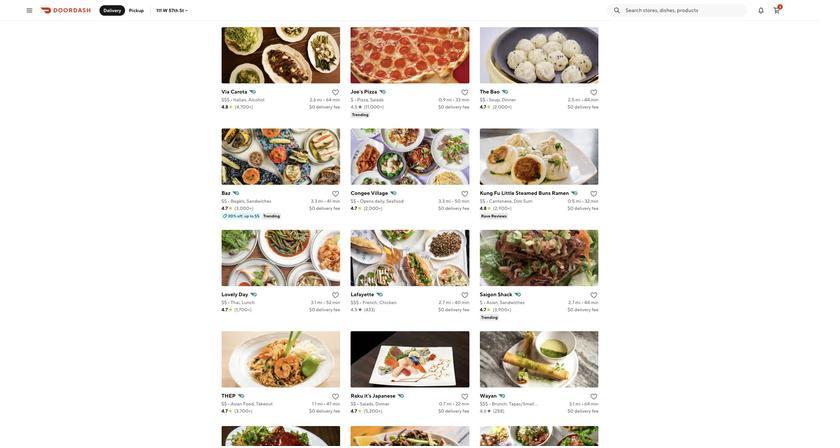 Task type: vqa. For each thing, say whether or not it's contained in the screenshot.


Task type: describe. For each thing, give the bounding box(es) containing it.
3.3 mi • 41 min
[[311, 199, 340, 204]]

$$$ • italian, alcohol
[[222, 97, 265, 103]]

4.7 for baz
[[222, 206, 228, 211]]

2.7 mi • 44 min
[[569, 300, 599, 306]]

2 items, open order cart image
[[773, 6, 781, 14]]

fee for raku  it's japanese
[[463, 409, 470, 414]]

bagels,
[[231, 199, 246, 204]]

4.7 for raku  it's japanese
[[351, 409, 357, 414]]

min for saigon shack
[[591, 300, 599, 306]]

joe's pizza
[[351, 89, 377, 95]]

min for baz
[[333, 199, 340, 204]]

$$ for thep
[[222, 402, 227, 407]]

raku  it's japanese
[[351, 393, 396, 400]]

joe's
[[351, 89, 363, 95]]

fee for congee village
[[463, 206, 470, 211]]

$$ • cantonese, dim sum
[[480, 199, 533, 204]]

4.7 for congee village
[[351, 206, 357, 211]]

(258)
[[493, 409, 505, 414]]

fee for wayan
[[592, 409, 599, 414]]

$$ • asian food, takeout
[[222, 402, 273, 407]]

bao
[[490, 89, 500, 95]]

sandwiches for saigon shack
[[500, 300, 525, 306]]

saigon
[[480, 292, 497, 298]]

daily,
[[375, 199, 386, 204]]

111 w 57th st
[[156, 8, 184, 13]]

$0 for wayan
[[568, 409, 574, 414]]

$$ • salads, dinner
[[351, 402, 390, 407]]

1.1 mi • 47 min
[[312, 402, 340, 407]]

to
[[250, 214, 254, 219]]

cantonese,
[[489, 199, 513, 204]]

mi for lovely day
[[317, 300, 322, 306]]

steamed
[[516, 190, 538, 196]]

open menu image
[[26, 6, 33, 14]]

buns
[[539, 190, 551, 196]]

village
[[371, 190, 388, 196]]

mi for joe's pizza
[[447, 97, 452, 103]]

2.6
[[310, 97, 316, 103]]

4.6
[[480, 409, 487, 414]]

2.6 mi • 64 min
[[310, 97, 340, 103]]

little
[[502, 190, 515, 196]]

0.9 mi • 33 min
[[439, 97, 470, 103]]

$0 for congee village
[[439, 206, 444, 211]]

$0 for kung fu little steamed buns ramen
[[568, 206, 574, 211]]

$0 delivery fee for joe's pizza
[[439, 104, 470, 110]]

3.3 for baz
[[311, 199, 317, 204]]

asian
[[231, 402, 242, 407]]

dim
[[514, 199, 522, 204]]

$ for joe's
[[351, 97, 354, 103]]

(3,000+)
[[234, 206, 254, 211]]

saigon shack
[[480, 292, 513, 298]]

japanese
[[373, 393, 396, 400]]

shack
[[498, 292, 513, 298]]

3
[[779, 5, 781, 9]]

$ • asian, sandwiches
[[480, 300, 525, 306]]

fee for joe's pizza
[[463, 104, 470, 110]]

52
[[326, 300, 332, 306]]

(5,200+)
[[364, 409, 382, 414]]

click to add this store to your saved list image for thep
[[332, 393, 340, 401]]

rave
[[481, 214, 491, 219]]

3.1 for wayan
[[569, 402, 575, 407]]

min for raku  it's japanese
[[462, 402, 470, 407]]

min for the bao
[[591, 97, 599, 103]]

min for lafayette
[[462, 300, 470, 306]]

thai,
[[231, 300, 241, 306]]

$$ • thai, lunch
[[222, 300, 255, 306]]

the bao
[[480, 89, 500, 95]]

$0 delivery fee for saigon shack
[[568, 308, 599, 313]]

trending for joe's
[[352, 112, 369, 117]]

notification bell image
[[757, 6, 765, 14]]

min for via carota
[[333, 97, 340, 103]]

pizza,
[[357, 97, 369, 103]]

lunch
[[242, 300, 255, 306]]

40
[[455, 300, 461, 306]]

ramen
[[552, 190, 569, 196]]

$ for saigon
[[480, 300, 483, 306]]

$$ • opens daily, seafood
[[351, 199, 404, 204]]

off,
[[237, 214, 243, 219]]

$0 delivery fee for raku  it's japanese
[[439, 409, 470, 414]]

3.1 for lovely day
[[311, 300, 316, 306]]

mi for the bao
[[576, 97, 581, 103]]

mi for saigon shack
[[576, 300, 581, 306]]

0.9
[[439, 97, 446, 103]]

delivery for thep
[[316, 409, 333, 414]]

mi for wayan
[[576, 402, 581, 407]]

kung fu little steamed buns ramen
[[480, 190, 569, 196]]

$0 delivery fee for lovely day
[[309, 308, 340, 313]]

alcohol
[[248, 97, 265, 103]]

sum
[[523, 199, 533, 204]]

fee for via carota
[[334, 104, 340, 110]]

$$ for congee village
[[351, 199, 356, 204]]

seafood
[[386, 199, 404, 204]]

2.5
[[568, 97, 575, 103]]

33
[[456, 97, 461, 103]]

mi for congee village
[[446, 199, 451, 204]]

raku
[[351, 393, 363, 400]]

$0 for lovely day
[[309, 308, 315, 313]]

lafayette
[[351, 292, 374, 298]]

delivery for lovely day
[[316, 308, 333, 313]]

mi for thep
[[318, 402, 323, 407]]

3.3 mi • 50 min
[[439, 199, 470, 204]]

0.7 mi • 22 min
[[439, 402, 470, 407]]

via
[[222, 89, 230, 95]]

1.1
[[312, 402, 317, 407]]

20%
[[228, 214, 236, 219]]

delivery
[[103, 8, 121, 13]]

delivery button
[[100, 5, 125, 16]]

$0 delivery fee for the bao
[[568, 104, 599, 110]]

(11,000+)
[[364, 104, 384, 110]]

min for congee village
[[462, 199, 470, 204]]

2.5 mi • 44 min
[[568, 97, 599, 103]]

$0 for raku  it's japanese
[[439, 409, 444, 414]]

2.7 for saigon shack
[[569, 300, 575, 306]]

italian,
[[233, 97, 248, 103]]

click to add this store to your saved list image for baz
[[332, 190, 340, 198]]

$0 for thep
[[309, 409, 315, 414]]

opens
[[360, 199, 374, 204]]

44 for saigon shack
[[584, 300, 590, 306]]

57th
[[169, 8, 179, 13]]

pickup button
[[125, 5, 148, 16]]

w
[[163, 8, 168, 13]]

(2,000+) for village
[[364, 206, 383, 211]]

delivery for kung fu little steamed buns ramen
[[575, 206, 591, 211]]

delivery for wayan
[[575, 409, 591, 414]]

lovely day
[[222, 292, 248, 298]]

mi for raku  it's japanese
[[447, 402, 452, 407]]

$ • pizza, salads
[[351, 97, 384, 103]]

4.7 for thep
[[222, 409, 228, 414]]

$$ • soup, dinner
[[480, 97, 516, 103]]

thep
[[222, 393, 236, 400]]

4.5 for lafayette
[[351, 308, 358, 313]]

3.1 mi • 52 min
[[311, 300, 340, 306]]

$$ for the bao
[[480, 97, 485, 103]]

click to add this store to your saved list image for raku  it's japanese
[[461, 393, 469, 401]]



Task type: locate. For each thing, give the bounding box(es) containing it.
$0 delivery fee for kung fu little steamed buns ramen
[[568, 206, 599, 211]]

3.1 mi • 64 min
[[569, 402, 599, 407]]

$0 down 3.3 mi • 50 min
[[439, 206, 444, 211]]

$0 delivery fee down '2.5 mi • 44 min'
[[568, 104, 599, 110]]

$0 delivery fee down 3.1 mi • 64 min
[[568, 409, 599, 414]]

1 vertical spatial $
[[480, 300, 483, 306]]

$$$ down via
[[222, 97, 230, 103]]

1 horizontal spatial dinner
[[502, 97, 516, 103]]

fee down '2.5 mi • 44 min'
[[592, 104, 599, 110]]

fee for kung fu little steamed buns ramen
[[592, 206, 599, 211]]

delivery down 3.3 mi • 50 min
[[445, 206, 462, 211]]

click to add this store to your saved list image for the bao
[[590, 89, 598, 97]]

dinner for it's
[[375, 402, 390, 407]]

(3,900+)
[[493, 308, 512, 313]]

click to add this store to your saved list image
[[332, 89, 340, 97], [461, 89, 469, 97], [590, 89, 598, 97], [332, 190, 340, 198], [590, 190, 598, 198], [332, 292, 340, 300], [590, 393, 598, 401]]

$0 delivery fee down 1.1 mi • 47 min
[[309, 409, 340, 414]]

mi
[[317, 97, 322, 103], [447, 97, 452, 103], [576, 97, 581, 103], [318, 199, 323, 204], [446, 199, 451, 204], [576, 199, 581, 204], [317, 300, 322, 306], [446, 300, 451, 306], [576, 300, 581, 306], [318, 402, 323, 407], [447, 402, 452, 407], [576, 402, 581, 407]]

2 3.3 from the left
[[439, 199, 445, 204]]

$0 delivery fee down 3.3 mi • 41 min
[[309, 206, 340, 211]]

$0 delivery fee for via carota
[[309, 104, 340, 110]]

delivery for raku  it's japanese
[[445, 409, 462, 414]]

delivery for the bao
[[575, 104, 591, 110]]

click to add this store to your saved list image for congee village
[[461, 190, 469, 198]]

64 for wayan
[[585, 402, 590, 407]]

4.7 down saigon at the right bottom of the page
[[480, 308, 486, 313]]

1 horizontal spatial sandwiches
[[500, 300, 525, 306]]

trending
[[352, 112, 369, 117], [263, 214, 280, 219], [481, 315, 498, 320]]

$$$ • french, chicken
[[351, 300, 397, 306]]

4.7 down the baz
[[222, 206, 228, 211]]

$0 for lafayette
[[439, 308, 444, 313]]

click to add this store to your saved list image up the 2.7 mi • 44 min
[[590, 292, 598, 300]]

click to add this store to your saved list image for kung fu little steamed buns ramen
[[590, 190, 598, 198]]

1 horizontal spatial trending
[[352, 112, 369, 117]]

salads,
[[360, 402, 375, 407]]

wayan
[[480, 393, 497, 400]]

delivery down 0.9 mi • 33 min
[[445, 104, 462, 110]]

4.5 left (433)
[[351, 308, 358, 313]]

$$$ up 4.6
[[480, 402, 488, 407]]

$$ for raku  it's japanese
[[351, 402, 356, 407]]

congee
[[351, 190, 370, 196]]

mi for lafayette
[[446, 300, 451, 306]]

click to add this store to your saved list image
[[461, 190, 469, 198], [461, 292, 469, 300], [590, 292, 598, 300], [332, 393, 340, 401], [461, 393, 469, 401]]

0.7
[[439, 402, 446, 407]]

1 vertical spatial 3.1
[[569, 402, 575, 407]]

2 4.5 from the top
[[351, 308, 358, 313]]

delivery down the 2.6 mi • 64 min
[[316, 104, 333, 110]]

2 vertical spatial $$$
[[480, 402, 488, 407]]

$0 for the bao
[[568, 104, 574, 110]]

soup,
[[489, 97, 501, 103]]

click to add this store to your saved list image for lafayette
[[461, 292, 469, 300]]

click to add this store to your saved list image up 3.3 mi • 41 min
[[332, 190, 340, 198]]

click to add this store to your saved list image up 2.7 mi • 40 min
[[461, 292, 469, 300]]

4.7 for saigon shack
[[480, 308, 486, 313]]

$$$ • brunch, tapas/small plates
[[480, 402, 548, 407]]

0 vertical spatial 44
[[584, 97, 590, 103]]

0 horizontal spatial $$$
[[222, 97, 230, 103]]

Store search: begin typing to search for stores available on DoorDash text field
[[626, 7, 743, 14]]

dinner for bao
[[502, 97, 516, 103]]

4.7 down $$ • thai, lunch
[[222, 308, 228, 313]]

$0 for saigon shack
[[568, 308, 574, 313]]

delivery down '2.5 mi • 44 min'
[[575, 104, 591, 110]]

min for joe's pizza
[[462, 97, 470, 103]]

0 horizontal spatial sandwiches
[[247, 199, 272, 204]]

delivery down the 2.7 mi • 44 min
[[575, 308, 591, 313]]

$$$ for wayan
[[480, 402, 488, 407]]

st
[[179, 8, 184, 13]]

0 vertical spatial 4.8
[[222, 104, 228, 110]]

$0 for baz
[[309, 206, 315, 211]]

$ down joe's
[[351, 97, 354, 103]]

fee down 3.3 mi • 41 min
[[334, 206, 340, 211]]

click to add this store to your saved list image up 0.5 mi • 32 min
[[590, 190, 598, 198]]

50
[[455, 199, 461, 204]]

delivery down 1.1 mi • 47 min
[[316, 409, 333, 414]]

$0 down 2.7 mi • 40 min
[[439, 308, 444, 313]]

food,
[[243, 402, 255, 407]]

delivery down 3.1 mi • 64 min
[[575, 409, 591, 414]]

delivery for baz
[[316, 206, 333, 211]]

1 vertical spatial dinner
[[375, 402, 390, 407]]

0 vertical spatial 3.1
[[311, 300, 316, 306]]

the
[[480, 89, 489, 95]]

$$$ down "lafayette"
[[351, 300, 359, 306]]

$5
[[255, 214, 260, 219]]

sandwiches up $5 on the left top
[[247, 199, 272, 204]]

$0 down the 0.5 on the top right of page
[[568, 206, 574, 211]]

2.7
[[439, 300, 445, 306], [569, 300, 575, 306]]

click to add this store to your saved list image up 0.9 mi • 33 min
[[461, 89, 469, 97]]

1 horizontal spatial $$$
[[351, 300, 359, 306]]

carota
[[231, 89, 247, 95]]

4.7 for lovely day
[[222, 308, 228, 313]]

4.7 down "the"
[[480, 104, 486, 110]]

4.7 down thep
[[222, 409, 228, 414]]

it's
[[364, 393, 372, 400]]

trending down (3,900+)
[[481, 315, 498, 320]]

delivery down 0.7 mi • 22 min
[[445, 409, 462, 414]]

4.8
[[222, 104, 228, 110], [480, 206, 487, 211]]

takeout
[[256, 402, 273, 407]]

asian,
[[487, 300, 499, 306]]

1 vertical spatial 64
[[585, 402, 590, 407]]

click to add this store to your saved list image for wayan
[[590, 393, 598, 401]]

0 horizontal spatial 4.8
[[222, 104, 228, 110]]

(2,000+)
[[493, 104, 512, 110], [364, 206, 383, 211]]

$$$ for lafayette
[[351, 300, 359, 306]]

0 vertical spatial $$$
[[222, 97, 230, 103]]

fee for saigon shack
[[592, 308, 599, 313]]

2 horizontal spatial $$$
[[480, 402, 488, 407]]

delivery down 2.7 mi • 40 min
[[445, 308, 462, 313]]

(4,700+)
[[235, 104, 253, 110]]

1 horizontal spatial (2,000+)
[[493, 104, 512, 110]]

41
[[327, 199, 332, 204]]

kung
[[480, 190, 493, 196]]

delivery for saigon shack
[[575, 308, 591, 313]]

click to add this store to your saved list image up 3.3 mi • 50 min
[[461, 190, 469, 198]]

1 horizontal spatial 2.7
[[569, 300, 575, 306]]

fee down the 2.7 mi • 44 min
[[592, 308, 599, 313]]

3.3 for congee village
[[439, 199, 445, 204]]

$0 delivery fee down 2.7 mi • 40 min
[[439, 308, 470, 313]]

trending down the pizza,
[[352, 112, 369, 117]]

1 2.7 from the left
[[439, 300, 445, 306]]

$$ for lovely day
[[222, 300, 227, 306]]

0 horizontal spatial $
[[351, 97, 354, 103]]

delivery for via carota
[[316, 104, 333, 110]]

2.7 for lafayette
[[439, 300, 445, 306]]

$0 delivery fee for baz
[[309, 206, 340, 211]]

2 2.7 from the left
[[569, 300, 575, 306]]

0.5
[[568, 199, 575, 204]]

$$ down kung
[[480, 199, 485, 204]]

click to add this store to your saved list image up 3.1 mi • 64 min
[[590, 393, 598, 401]]

mi for kung fu little steamed buns ramen
[[576, 199, 581, 204]]

click to add this store to your saved list image for lovely day
[[332, 292, 340, 300]]

fee for baz
[[334, 206, 340, 211]]

$0 down 3.1 mi • 64 min
[[568, 409, 574, 414]]

4.8 for kung fu little steamed buns ramen
[[480, 206, 487, 211]]

0 vertical spatial dinner
[[502, 97, 516, 103]]

0 vertical spatial sandwiches
[[247, 199, 272, 204]]

4.8 up the rave
[[480, 206, 487, 211]]

click to add this store to your saved list image for saigon shack
[[590, 292, 598, 300]]

2 44 from the top
[[584, 300, 590, 306]]

$ down saigon at the right bottom of the page
[[480, 300, 483, 306]]

click to add this store to your saved list image up 0.7 mi • 22 min
[[461, 393, 469, 401]]

fee for lafayette
[[463, 308, 470, 313]]

$0 delivery fee down 0.7 mi • 22 min
[[439, 409, 470, 414]]

4.7 for the bao
[[480, 104, 486, 110]]

$$ • bagels, sandwiches
[[222, 199, 272, 204]]

4.8 down via
[[222, 104, 228, 110]]

$0 down the 3.1 mi • 52 min
[[309, 308, 315, 313]]

1 vertical spatial $$$
[[351, 300, 359, 306]]

fee down 0.5 mi • 32 min
[[592, 206, 599, 211]]

0 vertical spatial (2,000+)
[[493, 104, 512, 110]]

1 4.5 from the top
[[351, 104, 358, 110]]

click to add this store to your saved list image up the 3.1 mi • 52 min
[[332, 292, 340, 300]]

0.5 mi • 32 min
[[568, 199, 599, 204]]

1 horizontal spatial 4.8
[[480, 206, 487, 211]]

1 vertical spatial trending
[[263, 214, 280, 219]]

0 vertical spatial 64
[[326, 97, 332, 103]]

(2,000+) down $$ • soup, dinner
[[493, 104, 512, 110]]

min for lovely day
[[333, 300, 340, 306]]

$$ down lovely
[[222, 300, 227, 306]]

•
[[231, 97, 233, 103], [323, 97, 325, 103], [354, 97, 356, 103], [453, 97, 455, 103], [486, 97, 488, 103], [582, 97, 584, 103], [228, 199, 230, 204], [324, 199, 326, 204], [357, 199, 359, 204], [452, 199, 454, 204], [486, 199, 488, 204], [582, 199, 584, 204], [228, 300, 230, 306], [323, 300, 325, 306], [360, 300, 362, 306], [452, 300, 454, 306], [484, 300, 486, 306], [582, 300, 584, 306], [228, 402, 230, 407], [324, 402, 326, 407], [357, 402, 359, 407], [453, 402, 455, 407], [489, 402, 491, 407], [582, 402, 584, 407]]

$0 delivery fee down the 2.7 mi • 44 min
[[568, 308, 599, 313]]

brunch,
[[492, 402, 508, 407]]

$0 delivery fee down 3.3 mi • 50 min
[[439, 206, 470, 211]]

$$ down raku
[[351, 402, 356, 407]]

0 horizontal spatial 3.1
[[311, 300, 316, 306]]

4.7 down raku
[[351, 409, 357, 414]]

3.3
[[311, 199, 317, 204], [439, 199, 445, 204]]

3.3 left 50
[[439, 199, 445, 204]]

min for kung fu little steamed buns ramen
[[591, 199, 599, 204]]

tapas/small
[[509, 402, 535, 407]]

fee
[[334, 104, 340, 110], [463, 104, 470, 110], [592, 104, 599, 110], [334, 206, 340, 211], [463, 206, 470, 211], [592, 206, 599, 211], [334, 308, 340, 313], [463, 308, 470, 313], [592, 308, 599, 313], [334, 409, 340, 414], [463, 409, 470, 414], [592, 409, 599, 414]]

3.3 left "41"
[[311, 199, 317, 204]]

min for thep
[[333, 402, 340, 407]]

rave reviews
[[481, 214, 507, 219]]

1 horizontal spatial 64
[[585, 402, 590, 407]]

64 for via carota
[[326, 97, 332, 103]]

0 horizontal spatial 2.7
[[439, 300, 445, 306]]

0 vertical spatial $
[[351, 97, 354, 103]]

fee down the 3.1 mi • 52 min
[[334, 308, 340, 313]]

$0 down 2.5
[[568, 104, 574, 110]]

$0 delivery fee down 0.5 mi • 32 min
[[568, 206, 599, 211]]

fee down 0.7 mi • 22 min
[[463, 409, 470, 414]]

french,
[[363, 300, 378, 306]]

1 vertical spatial 44
[[584, 300, 590, 306]]

up
[[244, 214, 249, 219]]

1 vertical spatial sandwiches
[[500, 300, 525, 306]]

fee for lovely day
[[334, 308, 340, 313]]

dinner right soup,
[[502, 97, 516, 103]]

4.5 for joe's pizza
[[351, 104, 358, 110]]

fee down 0.9 mi • 33 min
[[463, 104, 470, 110]]

0 horizontal spatial 64
[[326, 97, 332, 103]]

dinner down japanese
[[375, 402, 390, 407]]

fee down 3.3 mi • 50 min
[[463, 206, 470, 211]]

4.8 for via carota
[[222, 104, 228, 110]]

$0 down 3.3 mi • 41 min
[[309, 206, 315, 211]]

4.7
[[480, 104, 486, 110], [222, 206, 228, 211], [351, 206, 357, 211], [222, 308, 228, 313], [480, 308, 486, 313], [222, 409, 228, 414], [351, 409, 357, 414]]

$0 down 0.7
[[439, 409, 444, 414]]

0 horizontal spatial 3.3
[[311, 199, 317, 204]]

0 horizontal spatial (2,000+)
[[364, 206, 383, 211]]

1 vertical spatial 4.8
[[480, 206, 487, 211]]

$0 delivery fee down 0.9 mi • 33 min
[[439, 104, 470, 110]]

4.5 down the pizza,
[[351, 104, 358, 110]]

$$ for kung fu little steamed buns ramen
[[480, 199, 485, 204]]

fee down the 2.6 mi • 64 min
[[334, 104, 340, 110]]

min
[[333, 97, 340, 103], [462, 97, 470, 103], [591, 97, 599, 103], [333, 199, 340, 204], [462, 199, 470, 204], [591, 199, 599, 204], [333, 300, 340, 306], [462, 300, 470, 306], [591, 300, 599, 306], [333, 402, 340, 407], [462, 402, 470, 407], [591, 402, 599, 407]]

1 vertical spatial (2,000+)
[[364, 206, 383, 211]]

$0 for joe's pizza
[[439, 104, 444, 110]]

$0 delivery fee
[[309, 104, 340, 110], [439, 104, 470, 110], [568, 104, 599, 110], [309, 206, 340, 211], [439, 206, 470, 211], [568, 206, 599, 211], [309, 308, 340, 313], [439, 308, 470, 313], [568, 308, 599, 313], [309, 409, 340, 414], [439, 409, 470, 414], [568, 409, 599, 414]]

$$ down congee
[[351, 199, 356, 204]]

1 horizontal spatial $
[[480, 300, 483, 306]]

lovely
[[222, 292, 238, 298]]

$$ down "the"
[[480, 97, 485, 103]]

(2,000+) down $$ • opens daily, seafood at top
[[364, 206, 383, 211]]

3.1 right plates
[[569, 402, 575, 407]]

$$ down the baz
[[222, 199, 227, 204]]

$
[[351, 97, 354, 103], [480, 300, 483, 306]]

$$$ for via carota
[[222, 97, 230, 103]]

1 3.3 from the left
[[311, 199, 317, 204]]

(3,700+)
[[234, 409, 253, 414]]

delivery down 0.5 mi • 32 min
[[575, 206, 591, 211]]

1 horizontal spatial 3.3
[[439, 199, 445, 204]]

fee down 2.7 mi • 40 min
[[463, 308, 470, 313]]

sandwiches down shack
[[500, 300, 525, 306]]

$0 delivery fee for wayan
[[568, 409, 599, 414]]

47
[[327, 402, 332, 407]]

22
[[456, 402, 461, 407]]

2 vertical spatial trending
[[481, 315, 498, 320]]

1 vertical spatial 4.5
[[351, 308, 358, 313]]

plates
[[535, 402, 548, 407]]

delivery for joe's pizza
[[445, 104, 462, 110]]

delivery down the 3.1 mi • 52 min
[[316, 308, 333, 313]]

fee down 1.1 mi • 47 min
[[334, 409, 340, 414]]

min for wayan
[[591, 402, 599, 407]]

delivery
[[316, 104, 333, 110], [445, 104, 462, 110], [575, 104, 591, 110], [316, 206, 333, 211], [445, 206, 462, 211], [575, 206, 591, 211], [316, 308, 333, 313], [445, 308, 462, 313], [575, 308, 591, 313], [316, 409, 333, 414], [445, 409, 462, 414], [575, 409, 591, 414]]

3.1 left '52'
[[311, 300, 316, 306]]

$0 down the 2.7 mi • 44 min
[[568, 308, 574, 313]]

$0 down 2.6 in the top of the page
[[309, 104, 315, 110]]

(2,900+)
[[493, 206, 512, 211]]

$$ for baz
[[222, 199, 227, 204]]

20% off, up to $5
[[228, 214, 260, 219]]

click to add this store to your saved list image up '2.5 mi • 44 min'
[[590, 89, 598, 97]]

0 horizontal spatial dinner
[[375, 402, 390, 407]]

trending right $5 on the left top
[[263, 214, 280, 219]]

reviews
[[491, 214, 507, 219]]

1 44 from the top
[[584, 97, 590, 103]]

2 horizontal spatial trending
[[481, 315, 498, 320]]

$0 for via carota
[[309, 104, 315, 110]]

delivery down 3.3 mi • 41 min
[[316, 206, 333, 211]]

32
[[585, 199, 590, 204]]

sandwiches for baz
[[247, 199, 272, 204]]

mi for via carota
[[317, 97, 322, 103]]

4.7 down congee
[[351, 206, 357, 211]]

$0 down 1.1
[[309, 409, 315, 414]]

mi for baz
[[318, 199, 323, 204]]

click to add this store to your saved list image up the 2.6 mi • 64 min
[[332, 89, 340, 97]]

3 button
[[771, 4, 784, 17]]

44
[[584, 97, 590, 103], [584, 300, 590, 306]]

3.1
[[311, 300, 316, 306], [569, 402, 575, 407]]

1 horizontal spatial 3.1
[[569, 402, 575, 407]]

$0 down the 0.9
[[439, 104, 444, 110]]

$$
[[480, 97, 485, 103], [222, 199, 227, 204], [351, 199, 356, 204], [480, 199, 485, 204], [222, 300, 227, 306], [222, 402, 227, 407], [351, 402, 356, 407]]

fu
[[494, 190, 500, 196]]

salads
[[370, 97, 384, 103]]

click to add this store to your saved list image up 1.1 mi • 47 min
[[332, 393, 340, 401]]

day
[[239, 292, 248, 298]]

0 vertical spatial trending
[[352, 112, 369, 117]]

$0 delivery fee down the 3.1 mi • 52 min
[[309, 308, 340, 313]]

delivery for lafayette
[[445, 308, 462, 313]]

0 horizontal spatial trending
[[263, 214, 280, 219]]

0 vertical spatial 4.5
[[351, 104, 358, 110]]

fee down 3.1 mi • 64 min
[[592, 409, 599, 414]]

$$ down thep
[[222, 402, 227, 407]]

fee for the bao
[[592, 104, 599, 110]]

$0 delivery fee down the 2.6 mi • 64 min
[[309, 104, 340, 110]]

pickup
[[129, 8, 144, 13]]

click to add this store to your saved list image for joe's pizza
[[461, 89, 469, 97]]

fee for thep
[[334, 409, 340, 414]]



